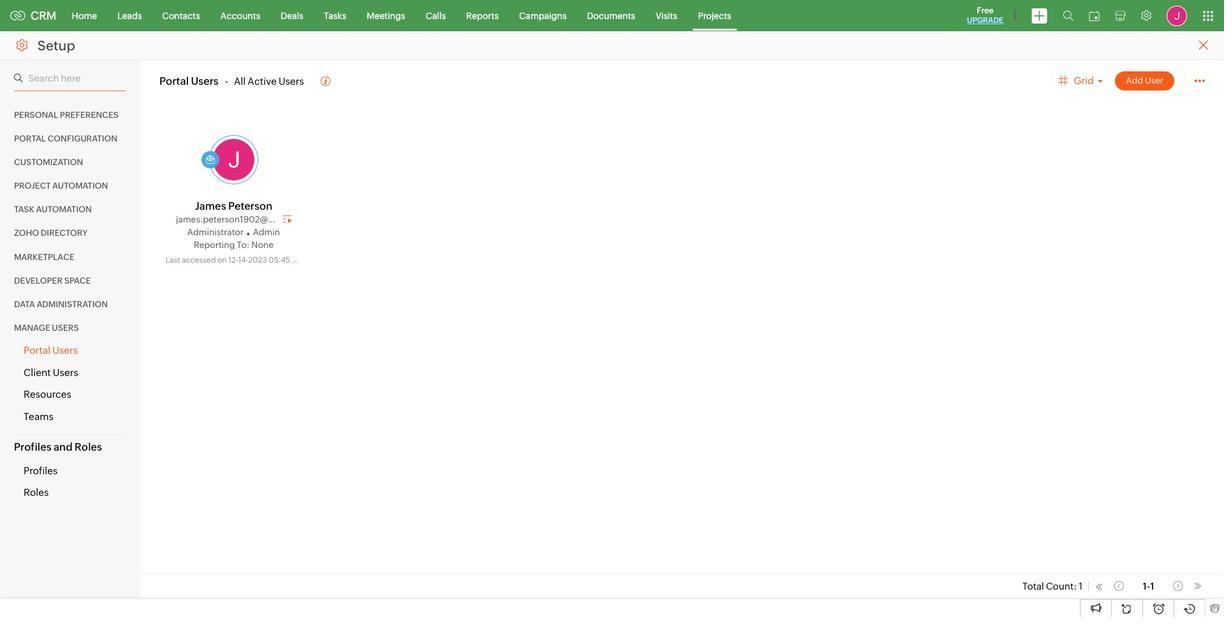 Task type: locate. For each thing, give the bounding box(es) containing it.
create menu image
[[1032, 8, 1048, 23]]

accounts
[[221, 11, 260, 21]]

leads link
[[107, 0, 152, 31]]

leads
[[117, 11, 142, 21]]

projects
[[698, 11, 732, 21]]

projects link
[[688, 0, 742, 31]]

reports link
[[456, 0, 509, 31]]

campaigns
[[519, 11, 567, 21]]

calls
[[426, 11, 446, 21]]

free upgrade
[[968, 6, 1004, 25]]

calls link
[[416, 0, 456, 31]]

meetings link
[[357, 0, 416, 31]]

contacts
[[162, 11, 200, 21]]

home
[[72, 11, 97, 21]]

search element
[[1056, 0, 1082, 31]]

reports
[[466, 11, 499, 21]]

crm
[[31, 9, 57, 22]]

visits link
[[646, 0, 688, 31]]

documents
[[587, 11, 636, 21]]



Task type: vqa. For each thing, say whether or not it's contained in the screenshot.
Detail
no



Task type: describe. For each thing, give the bounding box(es) containing it.
upgrade
[[968, 16, 1004, 25]]

tasks link
[[314, 0, 357, 31]]

visits
[[656, 11, 678, 21]]

meetings
[[367, 11, 406, 21]]

crm link
[[10, 9, 57, 22]]

home link
[[62, 0, 107, 31]]

free
[[977, 6, 994, 15]]

search image
[[1063, 10, 1074, 21]]

calendar image
[[1090, 11, 1100, 21]]

deals link
[[271, 0, 314, 31]]

accounts link
[[210, 0, 271, 31]]

profile element
[[1160, 0, 1195, 31]]

documents link
[[577, 0, 646, 31]]

create menu element
[[1024, 0, 1056, 31]]

campaigns link
[[509, 0, 577, 31]]

deals
[[281, 11, 304, 21]]

contacts link
[[152, 0, 210, 31]]

profile image
[[1167, 5, 1188, 26]]

tasks
[[324, 11, 347, 21]]



